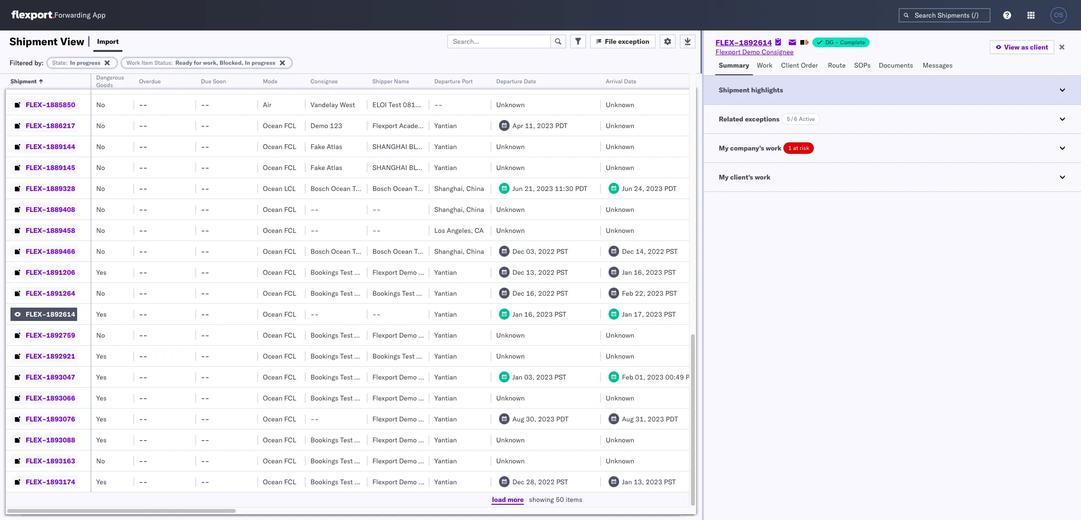 Task type: locate. For each thing, give the bounding box(es) containing it.
work item status : ready for work, blocked, in progress
[[127, 59, 275, 66]]

soon
[[213, 78, 226, 85]]

1893066
[[46, 394, 75, 402]]

: up the 1884372
[[66, 59, 68, 66]]

1 resize handle column header from the left
[[79, 74, 90, 520]]

flex- down the flex-1893066 button
[[26, 415, 46, 423]]

jan 16, 2023 pst down dec 16, 2022 pst
[[512, 310, 566, 318]]

flexport for 1893047
[[372, 373, 397, 381]]

1 vertical spatial shanghai bluetech co., ltd
[[372, 163, 472, 172]]

1 vertical spatial shanghai, china
[[434, 205, 484, 214]]

co. for 1893047
[[444, 373, 453, 381]]

in right state
[[70, 59, 75, 66]]

work for work
[[757, 61, 773, 70]]

co.
[[444, 268, 453, 276], [444, 331, 453, 339], [444, 373, 453, 381], [444, 394, 453, 402], [444, 415, 453, 423], [444, 436, 453, 444], [444, 457, 453, 465], [444, 477, 453, 486]]

flex- up flex-1893163 'button'
[[26, 436, 46, 444]]

5 yes from the top
[[96, 373, 107, 381]]

1 horizontal spatial work
[[757, 61, 773, 70]]

shipment down "filtered"
[[10, 78, 37, 85]]

9 resize handle column header from the left
[[590, 74, 601, 520]]

no down goods
[[96, 100, 105, 109]]

0 vertical spatial fake atlas
[[311, 142, 342, 151]]

2 co. from the top
[[444, 331, 453, 339]]

feb for feb 22, 2023 pst
[[622, 289, 633, 297]]

0 vertical spatial flex-1892614
[[716, 38, 772, 47]]

flex- inside 'button'
[[26, 352, 46, 360]]

departure down search... text field
[[496, 78, 522, 85]]

flex-1893163
[[26, 457, 75, 465]]

consignee for flex-1892921
[[354, 352, 386, 360]]

0 horizontal spatial departure
[[434, 78, 460, 85]]

8 ocean fcl from the top
[[263, 268, 296, 276]]

12 fcl from the top
[[284, 352, 296, 360]]

1 horizontal spatial aug
[[622, 415, 634, 423]]

date inside button
[[624, 78, 636, 85]]

goods
[[96, 81, 113, 89]]

1 vertical spatial co.,
[[445, 163, 459, 172]]

2 shanghai from the top
[[372, 163, 407, 172]]

ocean for 1889408
[[263, 205, 282, 214]]

22,
[[635, 289, 645, 297]]

1 vertical spatial 13,
[[634, 477, 644, 486]]

china for flex-1889408
[[466, 205, 484, 214]]

1 vertical spatial 03,
[[524, 373, 535, 381]]

shipment for shipment view
[[10, 35, 58, 48]]

view up 'state : in progress'
[[60, 35, 84, 48]]

shipment down summary button
[[719, 86, 750, 94]]

flex-1885850
[[26, 100, 75, 109]]

1 vertical spatial bluetech
[[409, 163, 443, 172]]

0 horizontal spatial aug
[[512, 415, 524, 423]]

flex- up the flex-1893066 button
[[26, 373, 46, 381]]

0 horizontal spatial date
[[524, 78, 536, 85]]

: left ready
[[171, 59, 173, 66]]

1889145
[[46, 163, 75, 172]]

flex- for flex-1893088 button
[[26, 436, 46, 444]]

no right 1893163
[[96, 457, 105, 465]]

bookings test shipper china for yes
[[372, 352, 459, 360]]

co. for 1892759
[[444, 331, 453, 339]]

ocean for 1884372
[[263, 79, 282, 88]]

no right the 1889466 on the left top of the page
[[96, 247, 105, 256]]

0 vertical spatial atlas
[[327, 142, 342, 151]]

aug for aug 31, 2023 pdt
[[622, 415, 634, 423]]

jan for dec 13, 2022 pst
[[622, 268, 632, 276]]

1892614 down 1891264
[[46, 310, 75, 318]]

flex- up flex-1889408 button
[[26, 184, 46, 193]]

1 flexport demo shipper co. from the top
[[372, 268, 453, 276]]

shipper for flex-1891264
[[416, 289, 440, 297]]

date inside button
[[524, 78, 536, 85]]

21,
[[524, 184, 535, 193]]

flex- for flex-1893163 'button'
[[26, 457, 46, 465]]

1 vertical spatial shanghai,
[[434, 205, 465, 214]]

1 horizontal spatial in
[[245, 59, 250, 66]]

dec down dec 03, 2022 pst
[[512, 268, 524, 276]]

no right 1889458
[[96, 226, 105, 235]]

yantian for flex-1893047
[[434, 373, 457, 381]]

0 vertical spatial shanghai,
[[434, 184, 465, 193]]

2 vertical spatial shipment
[[719, 86, 750, 94]]

2022 up dec 13, 2022 pst
[[538, 247, 555, 256]]

5 fcl from the top
[[284, 205, 296, 214]]

load more button
[[492, 495, 524, 504]]

13 ocean fcl from the top
[[263, 373, 296, 381]]

1 horizontal spatial departure
[[496, 78, 522, 85]]

feb 22, 2023 pst
[[622, 289, 677, 297]]

eloi for vandelay west
[[372, 100, 387, 109]]

jun for jun 24, 2023 pdt
[[622, 184, 632, 193]]

1 horizontal spatial :
[[171, 59, 173, 66]]

date right arrival
[[624, 78, 636, 85]]

0 vertical spatial bookings test shipper china
[[372, 289, 459, 297]]

2022 down dec 13, 2022 pst
[[538, 289, 555, 297]]

flex- for flex-1891264 button at the bottom left of the page
[[26, 289, 46, 297]]

0 horizontal spatial 1892614
[[46, 310, 75, 318]]

co. for 1893076
[[444, 415, 453, 423]]

flex- up flex-1891206 button
[[26, 247, 46, 256]]

3 shanghai, china from the top
[[434, 247, 484, 256]]

3 ocean fcl from the top
[[263, 142, 296, 151]]

2 progress from the left
[[252, 59, 275, 66]]

flex-1889466 button
[[10, 245, 77, 258]]

aug left 31, on the bottom right
[[622, 415, 634, 423]]

flex-1891206
[[26, 268, 75, 276]]

081801 left the "laem"
[[403, 79, 428, 88]]

eloi test 081801 down name
[[372, 100, 428, 109]]

18 ocean fcl from the top
[[263, 477, 296, 486]]

demo for 1893174
[[399, 477, 417, 486]]

view as client
[[1004, 43, 1048, 51]]

1 shanghai, china from the top
[[434, 184, 484, 193]]

flexport demo shipper co.
[[372, 268, 453, 276], [372, 331, 453, 339], [372, 373, 453, 381], [372, 394, 453, 402], [372, 415, 453, 423], [372, 436, 453, 444], [372, 457, 453, 465], [372, 477, 453, 486]]

eloi for eloi test 081801
[[372, 79, 387, 88]]

1 shanghai from the top
[[372, 142, 407, 151]]

dec 16, 2022 pst
[[512, 289, 568, 297]]

1 jun from the left
[[512, 184, 523, 193]]

11 yantian from the top
[[434, 415, 457, 423]]

6 fcl from the top
[[284, 226, 296, 235]]

1 date from the left
[[524, 78, 536, 85]]

progress up dangerous
[[77, 59, 100, 66]]

shipment up the by:
[[10, 35, 58, 48]]

no right 1891264
[[96, 289, 105, 297]]

0 horizontal spatial 13,
[[526, 268, 536, 276]]

0 vertical spatial 13,
[[526, 268, 536, 276]]

client
[[781, 61, 799, 70]]

5 co. from the top
[[444, 415, 453, 423]]

1 shanghai, from the top
[[434, 184, 465, 193]]

complete
[[840, 39, 865, 46]]

5 ocean fcl from the top
[[263, 205, 296, 214]]

departure inside 'button'
[[434, 78, 460, 85]]

1 vertical spatial ltd
[[460, 163, 472, 172]]

dec
[[512, 247, 524, 256], [622, 247, 634, 256], [512, 268, 524, 276], [512, 289, 524, 297], [512, 477, 524, 486]]

pst
[[556, 247, 568, 256], [666, 247, 678, 256], [556, 268, 568, 276], [664, 268, 676, 276], [556, 289, 568, 297], [665, 289, 677, 297], [555, 310, 566, 318], [664, 310, 676, 318], [555, 373, 566, 381], [686, 373, 697, 381], [556, 477, 568, 486], [664, 477, 676, 486]]

1 yes from the top
[[96, 79, 107, 88]]

14 ocean fcl from the top
[[263, 394, 296, 402]]

1 ocean fcl from the top
[[263, 79, 296, 88]]

1 progress from the left
[[77, 59, 100, 66]]

eloi left name
[[372, 79, 387, 88]]

2 flexport demo shipper co. from the top
[[372, 331, 453, 339]]

2 fake from the top
[[311, 163, 325, 172]]

flex-1893163 button
[[10, 454, 77, 467]]

eloi test 081801 left the "laem"
[[372, 79, 428, 88]]

1 horizontal spatial jun
[[622, 184, 632, 193]]

dangerous goods
[[96, 74, 124, 89]]

0 vertical spatial jan 16, 2023 pst
[[622, 268, 676, 276]]

14 fcl from the top
[[284, 394, 296, 402]]

3 yes from the top
[[96, 310, 107, 318]]

ocean for 1893088
[[263, 436, 282, 444]]

items
[[566, 495, 582, 504]]

departure inside departure date button
[[496, 78, 522, 85]]

13, for 2022
[[526, 268, 536, 276]]

flex- down the flex-1885850 button
[[26, 121, 46, 130]]

1884372
[[46, 79, 75, 88]]

related
[[719, 115, 743, 123]]

jun left 24,
[[622, 184, 632, 193]]

flex- up flex-1892759 "button" at the bottom left of page
[[26, 310, 46, 318]]

in right blocked,
[[245, 59, 250, 66]]

apr
[[512, 121, 523, 130]]

1 vertical spatial shanghai
[[372, 163, 407, 172]]

7 flexport demo shipper co. from the top
[[372, 457, 453, 465]]

5 flexport demo shipper co. from the top
[[372, 415, 453, 423]]

flex- down flex-1889328 button
[[26, 205, 46, 214]]

6 yes from the top
[[96, 394, 107, 402]]

4 no from the top
[[96, 163, 105, 172]]

2 yes from the top
[[96, 268, 107, 276]]

ocean fcl for flex-1893076
[[263, 415, 296, 423]]

4 yantian from the top
[[434, 268, 457, 276]]

1 fake from the top
[[311, 142, 325, 151]]

no right 1889145
[[96, 163, 105, 172]]

10 yantian from the top
[[434, 394, 457, 402]]

item
[[142, 59, 153, 66]]

13 fcl from the top
[[284, 373, 296, 381]]

flexport for 1893088
[[372, 436, 397, 444]]

no right 1892759
[[96, 331, 105, 339]]

1 vertical spatial my
[[719, 173, 729, 181]]

0 horizontal spatial jun
[[512, 184, 523, 193]]

summary
[[719, 61, 749, 70]]

shipper for flex-1893066
[[419, 394, 442, 402]]

0 vertical spatial shanghai bluetech co., ltd
[[372, 142, 472, 151]]

pdt right 11:30
[[575, 184, 587, 193]]

flex-1889408
[[26, 205, 75, 214]]

flex- down the flex-1889466 button
[[26, 268, 46, 276]]

bookings for flex-1893088
[[311, 436, 338, 444]]

fcl for flex-1889408
[[284, 205, 296, 214]]

flex- inside 'button'
[[26, 457, 46, 465]]

0 vertical spatial bluetech
[[409, 142, 443, 151]]

yes for flex-1891206
[[96, 268, 107, 276]]

flex- for flex-1889408 button
[[26, 205, 46, 214]]

1 horizontal spatial 1892614
[[739, 38, 772, 47]]

bookings test consignee for flex-1891264
[[311, 289, 386, 297]]

flex- for the flex-1885850 button
[[26, 100, 46, 109]]

8 fcl from the top
[[284, 268, 296, 276]]

flexport for 1886217
[[372, 121, 397, 130]]

jan for jan 16, 2023 pst
[[622, 310, 632, 318]]

co. for 1893163
[[444, 457, 453, 465]]

1 ltd from the top
[[460, 142, 472, 151]]

my inside "my client's work" button
[[719, 173, 729, 181]]

pdt for aug 31, 2023 pdt
[[666, 415, 678, 423]]

2 in from the left
[[245, 59, 250, 66]]

pdt for apr 11, 2023 pdt
[[555, 121, 568, 130]]

flexport demo shipper co. for 1893076
[[372, 415, 453, 423]]

shipper
[[372, 78, 393, 85], [419, 268, 442, 276], [416, 289, 440, 297], [419, 331, 442, 339], [416, 352, 440, 360], [419, 373, 442, 381], [419, 394, 442, 402], [419, 415, 442, 423], [419, 436, 442, 444], [419, 457, 442, 465], [419, 477, 442, 486]]

1 vertical spatial shipment
[[10, 78, 37, 85]]

forwarding app
[[54, 11, 106, 20]]

0 horizontal spatial work
[[127, 59, 140, 66]]

16 fcl from the top
[[284, 436, 296, 444]]

dg
[[825, 39, 834, 46]]

1 vertical spatial jan 16, 2023 pst
[[512, 310, 566, 318]]

0 vertical spatial shipment
[[10, 35, 58, 48]]

shipper inside button
[[372, 78, 393, 85]]

shipment inside button
[[719, 86, 750, 94]]

31,
[[635, 415, 646, 423]]

flex-1893066 button
[[10, 391, 77, 405]]

file
[[605, 37, 617, 45]]

0 vertical spatial feb
[[622, 289, 633, 297]]

company's
[[730, 144, 764, 152]]

7 yes from the top
[[96, 415, 107, 423]]

shanghai bluetech co., ltd for 1889145
[[372, 163, 472, 172]]

03, up the 30,
[[524, 373, 535, 381]]

my left client's
[[719, 173, 729, 181]]

2022 right 14,
[[648, 247, 664, 256]]

flex- down the by:
[[26, 79, 46, 88]]

8 bookings test consignee from the top
[[311, 457, 386, 465]]

0 horizontal spatial progress
[[77, 59, 100, 66]]

consignee for flex-1891264
[[354, 289, 386, 297]]

dec down dec 13, 2022 pst
[[512, 289, 524, 297]]

ocean for 1892759
[[263, 331, 282, 339]]

4 flexport demo shipper co. from the top
[[372, 394, 453, 402]]

consignee for flex-1893174
[[354, 477, 386, 486]]

shipper for flex-1893088
[[419, 436, 442, 444]]

work down flexport demo consignee link
[[757, 61, 773, 70]]

1 horizontal spatial progress
[[252, 59, 275, 66]]

ltd.
[[446, 121, 458, 130]]

eloi up vandelay on the left of page
[[311, 79, 325, 88]]

work button
[[753, 57, 777, 75]]

flex-1893088
[[26, 436, 75, 444]]

consignee for flex-1893088
[[354, 436, 386, 444]]

flex- down flex-1893163 'button'
[[26, 477, 46, 486]]

1893163
[[46, 457, 75, 465]]

3 flexport demo shipper co. from the top
[[372, 373, 453, 381]]

--
[[139, 79, 147, 88], [201, 79, 209, 88], [139, 100, 147, 109], [201, 100, 209, 109], [434, 100, 443, 109], [139, 121, 147, 130], [201, 121, 209, 130], [139, 142, 147, 151], [201, 142, 209, 151], [139, 163, 147, 172], [201, 163, 209, 172], [139, 184, 147, 193], [201, 184, 209, 193], [139, 205, 147, 214], [201, 205, 209, 214], [311, 205, 319, 214], [372, 205, 381, 214], [139, 226, 147, 235], [201, 226, 209, 235], [311, 226, 319, 235], [372, 226, 381, 235], [139, 247, 147, 256], [201, 247, 209, 256], [139, 268, 147, 276], [201, 268, 209, 276], [139, 289, 147, 297], [201, 289, 209, 297], [139, 310, 147, 318], [201, 310, 209, 318], [311, 310, 319, 318], [372, 310, 381, 318], [139, 331, 147, 339], [201, 331, 209, 339], [139, 352, 147, 360], [201, 352, 209, 360], [139, 373, 147, 381], [201, 373, 209, 381], [139, 394, 147, 402], [201, 394, 209, 402], [139, 415, 147, 423], [201, 415, 209, 423], [311, 415, 319, 423], [139, 436, 147, 444], [201, 436, 209, 444], [139, 457, 147, 465], [201, 457, 209, 465], [139, 477, 147, 486], [201, 477, 209, 486]]

2022
[[538, 247, 555, 256], [648, 247, 664, 256], [538, 268, 555, 276], [538, 289, 555, 297], [538, 477, 555, 486]]

:
[[66, 59, 68, 66], [171, 59, 173, 66]]

7 resize handle column header from the left
[[418, 74, 430, 520]]

shanghai bluetech co., ltd for 1889144
[[372, 142, 472, 151]]

6 resize handle column header from the left
[[356, 74, 368, 520]]

ocean fcl for flex-1893163
[[263, 457, 296, 465]]

no right 1886217
[[96, 121, 105, 130]]

file exception
[[605, 37, 649, 45]]

2 resize handle column header from the left
[[123, 74, 134, 520]]

1 atlas from the top
[[327, 142, 342, 151]]

7 bookings test consignee from the top
[[311, 436, 386, 444]]

order
[[801, 61, 818, 70]]

1892759
[[46, 331, 75, 339]]

17,
[[634, 310, 644, 318]]

16,
[[634, 268, 644, 276], [526, 289, 536, 297], [524, 310, 535, 318]]

1 vertical spatial atlas
[[327, 163, 342, 172]]

flex- down flex-1889408 button
[[26, 226, 46, 235]]

demo for 1892759
[[399, 331, 417, 339]]

2 shanghai bluetech co., ltd from the top
[[372, 163, 472, 172]]

1 co. from the top
[[444, 268, 453, 276]]

filtered
[[10, 58, 33, 67]]

resize handle column header
[[79, 74, 90, 520], [123, 74, 134, 520], [185, 74, 196, 520], [247, 74, 258, 520], [294, 74, 306, 520], [356, 74, 368, 520], [418, 74, 430, 520], [480, 74, 492, 520], [590, 74, 601, 520]]

pdt right the 30,
[[556, 415, 569, 423]]

flex-1885850 button
[[10, 98, 77, 111]]

10 ocean fcl from the top
[[263, 310, 296, 318]]

my for my company's work
[[719, 144, 729, 152]]

1 no from the top
[[96, 100, 105, 109]]

client
[[1030, 43, 1048, 51]]

8 no from the top
[[96, 247, 105, 256]]

1 vertical spatial 16,
[[526, 289, 536, 297]]

fcl for flex-1893088
[[284, 436, 296, 444]]

0 vertical spatial shanghai
[[372, 142, 407, 151]]

ocean fcl for flex-1889408
[[263, 205, 296, 214]]

fcl for flex-1892759
[[284, 331, 296, 339]]

flex- down flex-1891206 button
[[26, 289, 46, 297]]

dec up dec 13, 2022 pst
[[512, 247, 524, 256]]

view left 'as'
[[1004, 43, 1020, 51]]

2 fcl from the top
[[284, 121, 296, 130]]

flex- down 'flex-1886217' button
[[26, 142, 46, 151]]

flex- down flex-1892614 button
[[26, 331, 46, 339]]

flexport demo consignee
[[716, 48, 794, 56]]

11 fcl from the top
[[284, 331, 296, 339]]

feb left 22,
[[622, 289, 633, 297]]

bookings test consignee for flex-1893174
[[311, 477, 386, 486]]

work
[[127, 59, 140, 66], [757, 61, 773, 70]]

air
[[263, 100, 272, 109]]

demo for 1893047
[[399, 373, 417, 381]]

work right client's
[[755, 173, 770, 181]]

more
[[508, 495, 524, 504]]

2 departure from the left
[[496, 78, 522, 85]]

flex-1893076
[[26, 415, 75, 423]]

co. for 1891206
[[444, 268, 453, 276]]

0 vertical spatial ltd
[[460, 142, 472, 151]]

work for my client's work
[[755, 173, 770, 181]]

flex-1892614 up flex-1892759
[[26, 310, 75, 318]]

0 horizontal spatial in
[[70, 59, 75, 66]]

my left company's
[[719, 144, 729, 152]]

1892614 up flexport demo consignee
[[739, 38, 772, 47]]

1 vertical spatial bookings test shipper china
[[372, 352, 459, 360]]

11 no from the top
[[96, 457, 105, 465]]

8 yes from the top
[[96, 436, 107, 444]]

3 bookings test consignee from the top
[[311, 331, 386, 339]]

1 horizontal spatial flex-1892614
[[716, 38, 772, 47]]

risk
[[800, 144, 809, 151]]

no right 1889408
[[96, 205, 105, 214]]

2 vertical spatial shanghai, china
[[434, 247, 484, 256]]

no for flex-1886217
[[96, 121, 105, 130]]

jan 16, 2023 pst up feb 22, 2023 pst
[[622, 268, 676, 276]]

chabang,
[[452, 79, 482, 88]]

shanghai bluetech co., ltd
[[372, 142, 472, 151], [372, 163, 472, 172]]

consignee for flex-1893066
[[354, 394, 386, 402]]

1 horizontal spatial 13,
[[634, 477, 644, 486]]

date right the thailand
[[524, 78, 536, 85]]

11 ocean fcl from the top
[[263, 331, 296, 339]]

0 vertical spatial 1892614
[[739, 38, 772, 47]]

0 vertical spatial work
[[766, 144, 782, 152]]

ocean lcl
[[263, 184, 296, 193]]

eloi test 081801 up vandelay west
[[311, 79, 366, 88]]

flex- for the flex-1892921 'button'
[[26, 352, 46, 360]]

03, up dec 13, 2022 pst
[[526, 247, 536, 256]]

bookings test consignee for flex-1893047
[[311, 373, 386, 381]]

shanghai,
[[434, 184, 465, 193], [434, 205, 465, 214], [434, 247, 465, 256]]

work for work item status : ready for work, blocked, in progress
[[127, 59, 140, 66]]

4 co. from the top
[[444, 394, 453, 402]]

12 yantian from the top
[[434, 436, 457, 444]]

1 vertical spatial fake
[[311, 163, 325, 172]]

1 vertical spatial work
[[755, 173, 770, 181]]

0 vertical spatial my
[[719, 144, 729, 152]]

jun left 21,
[[512, 184, 523, 193]]

0 horizontal spatial view
[[60, 35, 84, 48]]

0 vertical spatial co.,
[[445, 142, 459, 151]]

1889144
[[46, 142, 75, 151]]

flex- inside button
[[26, 226, 46, 235]]

no for flex-1891264
[[96, 289, 105, 297]]

flex- up flex-1893174 button
[[26, 457, 46, 465]]

client order
[[781, 61, 818, 70]]

7 yantian from the top
[[434, 331, 457, 339]]

bookings test consignee for flex-1891206
[[311, 268, 386, 276]]

1 vertical spatial flex-1892614
[[26, 310, 75, 318]]

0 vertical spatial fake
[[311, 142, 325, 151]]

work,
[[203, 59, 218, 66]]

view inside button
[[1004, 43, 1020, 51]]

shipment highlights
[[719, 86, 783, 94]]

consignee button
[[306, 76, 358, 85]]

bookings test consignee for flex-1893088
[[311, 436, 386, 444]]

ocean fcl for flex-1889466
[[263, 247, 296, 256]]

no
[[96, 100, 105, 109], [96, 121, 105, 130], [96, 142, 105, 151], [96, 163, 105, 172], [96, 184, 105, 193], [96, 205, 105, 214], [96, 226, 105, 235], [96, 247, 105, 256], [96, 289, 105, 297], [96, 331, 105, 339], [96, 457, 105, 465]]

flex-1893076 button
[[10, 412, 77, 426]]

china for flex-1889328
[[466, 184, 484, 193]]

15 ocean fcl from the top
[[263, 415, 296, 423]]

shipment inside button
[[10, 78, 37, 85]]

atlas for flex-1889145
[[327, 163, 342, 172]]

fake
[[311, 142, 325, 151], [311, 163, 325, 172]]

081801 up flexport academy (sz) ltd.
[[403, 100, 428, 109]]

work left 1
[[766, 144, 782, 152]]

2022 down dec 03, 2022 pst
[[538, 268, 555, 276]]

3 co. from the top
[[444, 373, 453, 381]]

pdt right 24,
[[664, 184, 677, 193]]

1 vertical spatial fake atlas
[[311, 163, 342, 172]]

dec left the 28,
[[512, 477, 524, 486]]

flex-1889408 button
[[10, 203, 77, 216]]

7 no from the top
[[96, 226, 105, 235]]

feb left 01,
[[622, 373, 633, 381]]

flex-1892921 button
[[10, 349, 77, 363]]

jan 13, 2023 pst
[[622, 477, 676, 486]]

demo for 1893163
[[399, 457, 417, 465]]

eloi test 081801 for west
[[372, 100, 428, 109]]

7 co. from the top
[[444, 457, 453, 465]]

yantian for flex-1889145
[[434, 163, 457, 172]]

flex- up flex-1893076 button in the bottom left of the page
[[26, 394, 46, 402]]

flex- down the flex-1884372 button
[[26, 100, 46, 109]]

eloi down shipper name
[[372, 100, 387, 109]]

pdt right 31, on the bottom right
[[666, 415, 678, 423]]

9 yes from the top
[[96, 477, 107, 486]]

no right the 1889144 on the top left of the page
[[96, 142, 105, 151]]

flex-1892614 up flexport demo consignee
[[716, 38, 772, 47]]

0 horizontal spatial :
[[66, 59, 68, 66]]

1 horizontal spatial view
[[1004, 43, 1020, 51]]

1 vertical spatial feb
[[622, 373, 633, 381]]

mode
[[263, 78, 278, 85]]

1 departure from the left
[[434, 78, 460, 85]]

7 fcl from the top
[[284, 247, 296, 256]]

test
[[327, 79, 339, 88], [389, 79, 401, 88], [389, 100, 401, 109], [352, 184, 365, 193], [414, 184, 427, 193], [352, 247, 365, 256], [414, 247, 427, 256], [340, 268, 353, 276], [340, 289, 353, 297], [402, 289, 415, 297], [340, 331, 353, 339], [340, 352, 353, 360], [402, 352, 415, 360], [340, 373, 353, 381], [340, 394, 353, 402], [340, 436, 353, 444], [340, 457, 353, 465], [340, 477, 353, 486]]

progress up mode
[[252, 59, 275, 66]]

pdt right 11,
[[555, 121, 568, 130]]

2 atlas from the top
[[327, 163, 342, 172]]

16, up 22,
[[634, 268, 644, 276]]

1 aug from the left
[[512, 415, 524, 423]]

0 vertical spatial 03,
[[526, 247, 536, 256]]

yantian for flex-1893076
[[434, 415, 457, 423]]

2 feb from the top
[[622, 373, 633, 381]]

work
[[766, 144, 782, 152], [755, 173, 770, 181]]

dec for dec 28, 2022 pst
[[512, 477, 524, 486]]

flex-1893047
[[26, 373, 75, 381]]

ocean for 1893066
[[263, 394, 282, 402]]

1 bookings test consignee from the top
[[311, 268, 386, 276]]

flex- down flex-1892759 "button" at the bottom left of page
[[26, 352, 46, 360]]

due
[[201, 78, 211, 85]]

co. for 1893088
[[444, 436, 453, 444]]

dec left 14,
[[622, 247, 634, 256]]

1 yantian from the top
[[434, 121, 457, 130]]

aug left the 30,
[[512, 415, 524, 423]]

6 bookings test consignee from the top
[[311, 394, 386, 402]]

thailand
[[483, 79, 510, 88]]

2 my from the top
[[719, 173, 729, 181]]

8 yantian from the top
[[434, 352, 457, 360]]

flex- down flex-1889144 button
[[26, 163, 46, 172]]

shanghai, china for jun 21, 2023 11:30 pdt
[[434, 184, 484, 193]]

5 no from the top
[[96, 184, 105, 193]]

0 vertical spatial shanghai, china
[[434, 184, 484, 193]]

6 no from the top
[[96, 205, 105, 214]]

9 yantian from the top
[[434, 373, 457, 381]]

9 bookings test consignee from the top
[[311, 477, 386, 486]]

7 ocean fcl from the top
[[263, 247, 296, 256]]

work left item
[[127, 59, 140, 66]]

1 fake atlas from the top
[[311, 142, 342, 151]]

2022 for 16,
[[538, 289, 555, 297]]

view as client button
[[990, 40, 1054, 54]]

departure left port
[[434, 78, 460, 85]]

1893174
[[46, 477, 75, 486]]

1 my from the top
[[719, 144, 729, 152]]

2022 for 03,
[[538, 247, 555, 256]]

view
[[60, 35, 84, 48], [1004, 43, 1020, 51]]

1 vertical spatial 1892614
[[46, 310, 75, 318]]

15 fcl from the top
[[284, 415, 296, 423]]

no right 1889328
[[96, 184, 105, 193]]

flex- for flex-1889145 button
[[26, 163, 46, 172]]

flexport demo shipper co. for 1893066
[[372, 394, 453, 402]]

16, down dec 16, 2022 pst
[[524, 310, 535, 318]]

0 horizontal spatial flex-1892614
[[26, 310, 75, 318]]

1 fcl from the top
[[284, 79, 296, 88]]

bosch ocean test
[[311, 184, 365, 193], [372, 184, 427, 193], [311, 247, 365, 256], [372, 247, 427, 256]]

2022 right the 28,
[[538, 477, 555, 486]]

work inside "my client's work" button
[[755, 173, 770, 181]]

2 vertical spatial shanghai,
[[434, 247, 465, 256]]

1 in from the left
[[70, 59, 75, 66]]

9 no from the top
[[96, 289, 105, 297]]

16, down dec 13, 2022 pst
[[526, 289, 536, 297]]

resize handle column header for shipment
[[79, 74, 90, 520]]

2 vertical spatial 16,
[[524, 310, 535, 318]]

1 horizontal spatial date
[[624, 78, 636, 85]]

9 fcl from the top
[[284, 289, 296, 297]]

10 no from the top
[[96, 331, 105, 339]]

work inside button
[[757, 61, 773, 70]]

ocean for 1893076
[[263, 415, 282, 423]]

ocean fcl for flex-1893174
[[263, 477, 296, 486]]



Task type: vqa. For each thing, say whether or not it's contained in the screenshot.
the demo inside the Flexport Demo Consignee 'link'
yes



Task type: describe. For each thing, give the bounding box(es) containing it.
flex-1892759
[[26, 331, 75, 339]]

ocean fcl for flex-1889144
[[263, 142, 296, 151]]

no for flex-1889145
[[96, 163, 105, 172]]

west
[[340, 100, 355, 109]]

consignee for flex-1891206
[[354, 268, 386, 276]]

app
[[92, 11, 106, 20]]

as
[[1021, 43, 1029, 51]]

flex-1892759 button
[[10, 328, 77, 342]]

ocean fcl for flex-1891264
[[263, 289, 296, 297]]

resize handle column header for shipper name
[[418, 74, 430, 520]]

ocean for 1893047
[[263, 373, 282, 381]]

flex-1889328 button
[[10, 182, 77, 195]]

5/6 active
[[787, 115, 815, 122]]

flex-1893047 button
[[10, 370, 77, 384]]

laem chabang, thailand
[[434, 79, 510, 88]]

dec 03, 2022 pst
[[512, 247, 568, 256]]

bluetech for 1889144
[[409, 142, 443, 151]]

load more
[[492, 495, 524, 504]]

Search... text field
[[447, 34, 551, 48]]

Search Shipments (/) text field
[[899, 8, 991, 22]]

showing 50 items
[[529, 495, 582, 504]]

flex-1889328
[[26, 184, 75, 193]]

2 shanghai, from the top
[[434, 205, 465, 214]]

exceptions
[[745, 115, 780, 123]]

ocean fcl for flex-1892614
[[263, 310, 296, 318]]

ocean for 1889458
[[263, 226, 282, 235]]

departure date button
[[492, 76, 592, 85]]

ocean fcl for flex-1886217
[[263, 121, 296, 130]]

co., for flex-1889144
[[445, 142, 459, 151]]

1 at risk
[[788, 144, 809, 151]]

081801 for eloi test 081801
[[403, 79, 428, 88]]

fake atlas for flex-1889145
[[311, 163, 342, 172]]

3 resize handle column header from the left
[[185, 74, 196, 520]]

forwarding
[[54, 11, 91, 20]]

28,
[[526, 477, 536, 486]]

flex- for the flex-1884372 button
[[26, 79, 46, 88]]

jun 21, 2023 11:30 pdt
[[512, 184, 587, 193]]

flexport demo consignee link
[[716, 47, 794, 57]]

dg - complete
[[825, 39, 865, 46]]

dec 14, 2022 pst
[[622, 247, 678, 256]]

1891264
[[46, 289, 75, 297]]

sops button
[[851, 57, 875, 75]]

los angeles, ca
[[434, 226, 484, 235]]

no for flex-1889458
[[96, 226, 105, 235]]

flex- for flex-1893174 button
[[26, 477, 46, 486]]

shipper for flex-1892759
[[419, 331, 442, 339]]

flex-1892614 inside button
[[26, 310, 75, 318]]

departure port button
[[430, 76, 482, 85]]

flex- for the flex-1893066 button
[[26, 394, 46, 402]]

ocean for 1891206
[[263, 268, 282, 276]]

0 vertical spatial 16,
[[634, 268, 644, 276]]

ocean fcl for flex-1893088
[[263, 436, 296, 444]]

aug 30, 2023 pdt
[[512, 415, 569, 423]]

flex-1889466
[[26, 247, 75, 256]]

bookings test consignee for flex-1893163
[[311, 457, 386, 465]]

shanghai, for dec 03, 2022 pst
[[434, 247, 465, 256]]

my for my client's work
[[719, 173, 729, 181]]

1889458
[[46, 226, 75, 235]]

ocean for 1892921
[[263, 352, 282, 360]]

dangerous goods button
[[91, 72, 131, 89]]

0 horizontal spatial jan 16, 2023 pst
[[512, 310, 566, 318]]

2022 for 13,
[[538, 268, 555, 276]]

fake for flex-1889144
[[311, 142, 325, 151]]

081801 up west
[[341, 79, 366, 88]]

ocean fcl for flex-1892759
[[263, 331, 296, 339]]

flexport demo shipper co. for 1893088
[[372, 436, 453, 444]]

bookings for flex-1891206
[[311, 268, 338, 276]]

24,
[[634, 184, 644, 193]]

2 shanghai, china from the top
[[434, 205, 484, 214]]

resize handle column header for departure date
[[590, 74, 601, 520]]

pdt for jun 24, 2023 pdt
[[664, 184, 677, 193]]

ocean fcl for flex-1893066
[[263, 394, 296, 402]]

shanghai, for jun 21, 2023 11:30 pdt
[[434, 184, 465, 193]]

jun for jun 21, 2023 11:30 pdt
[[512, 184, 523, 193]]

2022 for 28,
[[538, 477, 555, 486]]

1891206
[[46, 268, 75, 276]]

13, for 2023
[[634, 477, 644, 486]]

for
[[194, 59, 202, 66]]

resize handle column header for dangerous goods
[[123, 74, 134, 520]]

date for departure date
[[524, 78, 536, 85]]

2 : from the left
[[171, 59, 173, 66]]

arrival
[[606, 78, 623, 85]]

11:30
[[555, 184, 573, 193]]

active
[[799, 115, 815, 122]]

overdue
[[139, 78, 161, 85]]

laem
[[434, 79, 451, 88]]

ocean for 1889466
[[263, 247, 282, 256]]

fcl for flex-1892614
[[284, 310, 296, 318]]

dec for dec 14, 2022 pst
[[622, 247, 634, 256]]

route
[[828, 61, 846, 70]]

1 : from the left
[[66, 59, 68, 66]]

no for flex-1889328
[[96, 184, 105, 193]]

dec for dec 16, 2022 pst
[[512, 289, 524, 297]]

flexport. image
[[11, 10, 54, 20]]

ocean for 1893163
[[263, 457, 282, 465]]

flex-1889458 button
[[10, 224, 77, 237]]

flex-1891206 button
[[10, 266, 77, 279]]

00:49
[[665, 373, 684, 381]]

filtered by:
[[10, 58, 44, 67]]

flexport for 1893163
[[372, 457, 397, 465]]

messages
[[923, 61, 953, 70]]

fcl for flex-1892921
[[284, 352, 296, 360]]

1 horizontal spatial jan 16, 2023 pst
[[622, 268, 676, 276]]

123
[[330, 121, 342, 130]]

flex-1892921
[[26, 352, 75, 360]]

os
[[1054, 11, 1063, 19]]

flexport academy (sz) ltd.
[[372, 121, 458, 130]]

pdt for aug 30, 2023 pdt
[[556, 415, 569, 423]]

fcl for flex-1893047
[[284, 373, 296, 381]]

jun 24, 2023 pdt
[[622, 184, 677, 193]]

shipper for flex-1893174
[[419, 477, 442, 486]]

flex-1891264 button
[[10, 286, 77, 300]]

messages button
[[919, 57, 958, 75]]

angeles,
[[447, 226, 473, 235]]

at
[[793, 144, 798, 151]]

bookings for flex-1893163
[[311, 457, 338, 465]]

16, for jan
[[524, 310, 535, 318]]

flex-1889144 button
[[10, 140, 77, 153]]

demo for 1891206
[[399, 268, 417, 276]]

summary button
[[715, 57, 753, 75]]

11,
[[525, 121, 535, 130]]

flexport demo shipper co. for 1893163
[[372, 457, 453, 465]]

shipment highlights button
[[704, 76, 1081, 104]]

flex- for 'flex-1886217' button
[[26, 121, 46, 130]]

ocean for 1886217
[[263, 121, 282, 130]]

yes for flex-1893047
[[96, 373, 107, 381]]

flex-1892614 link
[[716, 38, 772, 47]]

related exceptions
[[719, 115, 780, 123]]

academy
[[399, 121, 427, 130]]

shipper name button
[[368, 76, 420, 85]]

flexport for 1893076
[[372, 415, 397, 423]]

1893076
[[46, 415, 75, 423]]

bookings for flex-1893174
[[311, 477, 338, 486]]

fcl for flex-1891206
[[284, 268, 296, 276]]

flexport for 1893174
[[372, 477, 397, 486]]

no for flex-1892759
[[96, 331, 105, 339]]

dec 13, 2022 pst
[[512, 268, 568, 276]]

demo 123
[[311, 121, 342, 130]]

4 resize handle column header from the left
[[247, 74, 258, 520]]

jan 17, 2023 pst
[[622, 310, 676, 318]]

1892614 inside button
[[46, 310, 75, 318]]

flex- for flex-1893047 "button"
[[26, 373, 46, 381]]

shipment view
[[10, 35, 84, 48]]

shipment for shipment
[[10, 78, 37, 85]]

client order button
[[777, 57, 824, 75]]

flex-1889458
[[26, 226, 75, 235]]

state : in progress
[[52, 59, 100, 66]]

ltd for 1889144
[[460, 142, 472, 151]]

dangerous
[[96, 74, 124, 81]]

ready
[[175, 59, 192, 66]]

ocean fcl for flex-1884372
[[263, 79, 296, 88]]

sops
[[854, 61, 871, 70]]

client's
[[730, 173, 753, 181]]

yes for flex-1892921
[[96, 352, 107, 360]]

shanghai for 1889145
[[372, 163, 407, 172]]

flex- up summary
[[716, 38, 739, 47]]

flex- for flex-1889328 button
[[26, 184, 46, 193]]

yantian for flex-1893088
[[434, 436, 457, 444]]

no for flex-1889408
[[96, 205, 105, 214]]

yes for flex-1893088
[[96, 436, 107, 444]]

arrival date button
[[601, 76, 701, 85]]

ocean fcl for flex-1893047
[[263, 373, 296, 381]]

departure for departure port
[[434, 78, 460, 85]]

my company's work
[[719, 144, 782, 152]]

03, for 2022
[[526, 247, 536, 256]]

resize handle column header for mode
[[294, 74, 306, 520]]

consignee inside button
[[311, 78, 338, 85]]

import
[[97, 37, 119, 45]]

departure port
[[434, 78, 473, 85]]

01,
[[635, 373, 645, 381]]

due soon
[[201, 78, 226, 85]]

flex- for flex-1889144 button
[[26, 142, 46, 151]]

ocean for 1889144
[[263, 142, 282, 151]]

yantian for flex-1892921
[[434, 352, 457, 360]]

jan 03, 2023 pst
[[512, 373, 566, 381]]

flex-1893066
[[26, 394, 75, 402]]

ocean for 1889328
[[263, 184, 282, 193]]

atlas for flex-1889144
[[327, 142, 342, 151]]

1893047
[[46, 373, 75, 381]]

bookings test consignee for flex-1892759
[[311, 331, 386, 339]]

ocean fcl for flex-1892921
[[263, 352, 296, 360]]



